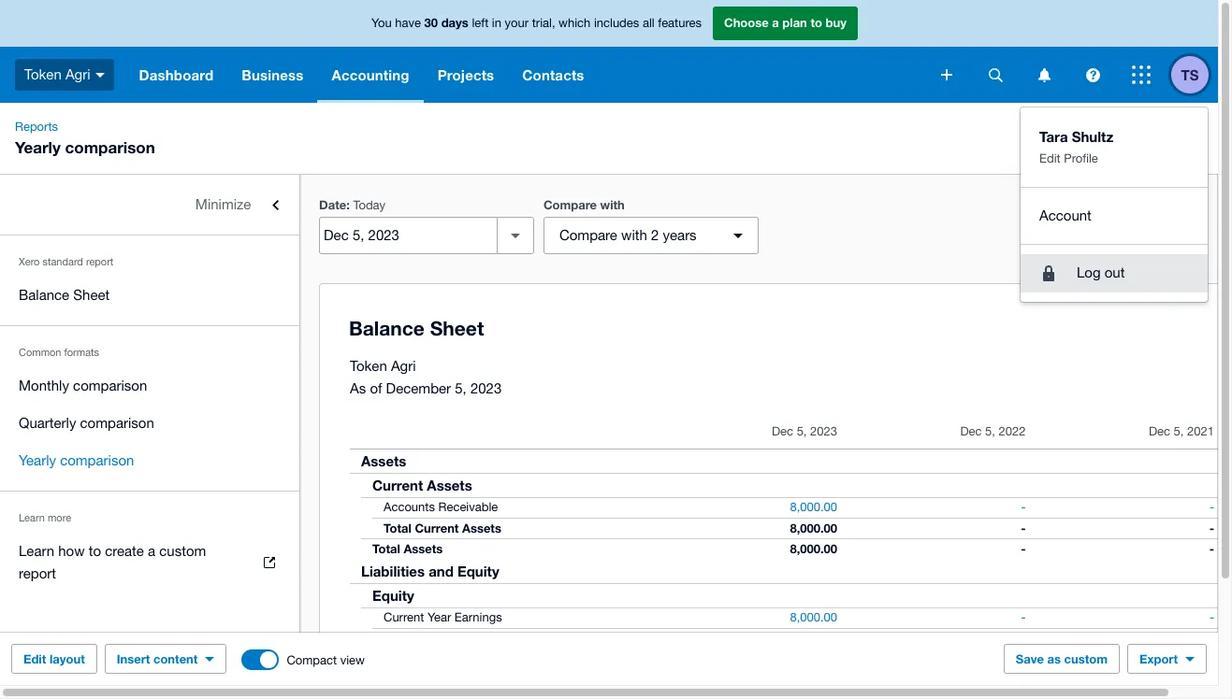 Task type: locate. For each thing, give the bounding box(es) containing it.
a left 'plan'
[[772, 15, 779, 30]]

ts
[[1181, 66, 1199, 83]]

svg image
[[1132, 65, 1151, 84], [1038, 68, 1050, 82], [941, 69, 953, 80]]

1 horizontal spatial to
[[811, 15, 822, 30]]

yearly
[[15, 138, 61, 157], [19, 453, 56, 469]]

total up liabilities
[[372, 542, 400, 557]]

1 vertical spatial report
[[19, 566, 56, 582]]

assets
[[361, 453, 406, 470], [427, 477, 472, 494], [462, 521, 501, 536], [404, 542, 443, 557]]

have
[[395, 16, 421, 30]]

accounts receivable
[[384, 501, 498, 515]]

0 horizontal spatial token
[[24, 66, 62, 82]]

1 dec from the left
[[772, 425, 793, 439]]

token inside token agri as of december 5, 2023
[[350, 358, 387, 374]]

sheet
[[73, 287, 110, 303]]

0 horizontal spatial dec
[[772, 425, 793, 439]]

svg image
[[989, 68, 1003, 82], [1086, 68, 1100, 82], [95, 73, 104, 77]]

common
[[19, 347, 61, 358]]

total up the total assets
[[384, 521, 412, 536]]

current up "total equity" on the left of page
[[384, 611, 424, 625]]

report down "learn more"
[[19, 566, 56, 582]]

3 8,000.00 from the top
[[790, 542, 837, 557]]

report output element
[[350, 415, 1226, 670]]

tips and tricks button
[[1035, 131, 1166, 161]]

learn
[[19, 513, 45, 524], [19, 544, 54, 560]]

business button
[[228, 47, 318, 103]]

create
[[105, 544, 144, 560]]

0 horizontal spatial 2023
[[471, 381, 502, 397]]

5 8,000.00 from the top
[[790, 632, 837, 647]]

content
[[153, 652, 198, 667]]

which
[[559, 16, 591, 30]]

accounts
[[384, 501, 435, 515]]

1 horizontal spatial 2023
[[810, 425, 837, 439]]

comparison for yearly comparison
[[60, 453, 134, 469]]

compact
[[287, 654, 337, 668]]

edit layout button
[[11, 645, 97, 675]]

0 vertical spatial token
[[24, 66, 62, 82]]

plan
[[783, 15, 807, 30]]

current assets
[[372, 477, 472, 494]]

current for year
[[384, 611, 424, 625]]

learn for learn how to create a custom report
[[19, 544, 54, 560]]

minimize button
[[0, 186, 299, 224]]

3 dec from the left
[[1149, 425, 1171, 439]]

with for compare with 2 years
[[621, 227, 647, 243]]

0 vertical spatial learn
[[19, 513, 45, 524]]

- link up save
[[1010, 609, 1037, 628]]

0 horizontal spatial agri
[[65, 66, 90, 82]]

total
[[384, 521, 412, 536], [372, 542, 400, 557], [384, 632, 412, 647]]

quarterly comparison
[[19, 415, 154, 431]]

custom right create
[[159, 544, 206, 560]]

0 vertical spatial with
[[600, 197, 625, 212]]

and for tips
[[1097, 138, 1119, 153]]

0 vertical spatial edit
[[1040, 152, 1061, 166]]

common formats
[[19, 347, 99, 358]]

current year earnings
[[384, 611, 502, 625]]

0 vertical spatial equity
[[458, 563, 499, 580]]

and for liabilities
[[429, 563, 454, 580]]

custom inside the 'learn how to create a custom report'
[[159, 544, 206, 560]]

compare up compare with 2 years
[[544, 197, 597, 212]]

8,000.00
[[790, 501, 837, 515], [790, 521, 837, 536], [790, 542, 837, 557], [790, 611, 837, 625], [790, 632, 837, 647]]

1 learn from the top
[[19, 513, 45, 524]]

total for total current assets
[[384, 521, 412, 536]]

and down the total assets
[[429, 563, 454, 580]]

1 horizontal spatial svg image
[[989, 68, 1003, 82]]

current down accounts receivable
[[415, 521, 459, 536]]

your
[[505, 16, 529, 30]]

edit
[[1040, 152, 1061, 166], [23, 652, 46, 667]]

current for assets
[[372, 477, 423, 494]]

equity down liabilities
[[372, 588, 414, 604]]

0 vertical spatial agri
[[65, 66, 90, 82]]

0 horizontal spatial to
[[89, 544, 101, 560]]

view
[[340, 654, 365, 668]]

custom
[[159, 544, 206, 560], [1064, 652, 1108, 667]]

a right create
[[148, 544, 155, 560]]

token up reports
[[24, 66, 62, 82]]

4 8,000.00 from the top
[[790, 611, 837, 625]]

2022
[[999, 425, 1026, 439]]

tricks
[[1122, 138, 1155, 153]]

agri inside token agri as of december 5, 2023
[[391, 358, 416, 374]]

2 8,000.00 link from the top
[[779, 609, 849, 628]]

1 horizontal spatial custom
[[1064, 652, 1108, 667]]

2 8,000.00 from the top
[[790, 521, 837, 536]]

agri for token agri
[[65, 66, 90, 82]]

banner containing ts
[[0, 0, 1218, 302]]

token for token agri as of december 5, 2023
[[350, 358, 387, 374]]

1 horizontal spatial equity
[[415, 632, 451, 647]]

1 vertical spatial 2023
[[810, 425, 837, 439]]

1 horizontal spatial dec
[[960, 425, 982, 439]]

custom right as
[[1064, 652, 1108, 667]]

total down current year earnings
[[384, 632, 412, 647]]

agri up reports yearly comparison
[[65, 66, 90, 82]]

0 vertical spatial to
[[811, 15, 822, 30]]

date
[[319, 197, 346, 212]]

1 horizontal spatial token
[[350, 358, 387, 374]]

account link
[[1021, 197, 1208, 235]]

compare down compare with
[[559, 227, 617, 243]]

1 8,000.00 link from the top
[[779, 499, 849, 517]]

0 vertical spatial yearly
[[15, 138, 61, 157]]

date : today
[[319, 197, 386, 212]]

0 vertical spatial 8,000.00 link
[[779, 499, 849, 517]]

with up compare with 2 years
[[600, 197, 625, 212]]

edit layout
[[23, 652, 85, 667]]

1 vertical spatial equity
[[372, 588, 414, 604]]

- link
[[1010, 499, 1037, 517], [1199, 499, 1226, 517], [1010, 609, 1037, 628], [1199, 609, 1226, 628]]

dec 5, 2021
[[1149, 425, 1214, 439]]

custom inside save as custom button
[[1064, 652, 1108, 667]]

edit inside button
[[23, 652, 46, 667]]

years
[[663, 227, 697, 243]]

log out link
[[1021, 254, 1208, 292]]

token agri button
[[0, 47, 125, 103]]

report up sheet on the top of the page
[[86, 256, 113, 268]]

learn more
[[19, 513, 71, 524]]

0 vertical spatial report
[[86, 256, 113, 268]]

yearly inside reports yearly comparison
[[15, 138, 61, 157]]

1 horizontal spatial agri
[[391, 358, 416, 374]]

dec for dec 5, 2023
[[772, 425, 793, 439]]

and inside button
[[1097, 138, 1119, 153]]

2 dec from the left
[[960, 425, 982, 439]]

- link up export popup button
[[1199, 609, 1226, 628]]

tips
[[1069, 138, 1094, 153]]

edit left layout
[[23, 652, 46, 667]]

learn inside the 'learn how to create a custom report'
[[19, 544, 54, 560]]

comparison down "quarterly comparison"
[[60, 453, 134, 469]]

in
[[492, 16, 501, 30]]

1 horizontal spatial a
[[772, 15, 779, 30]]

insert content
[[117, 652, 198, 667]]

1 vertical spatial token
[[350, 358, 387, 374]]

2 horizontal spatial dec
[[1149, 425, 1171, 439]]

learn down "learn more"
[[19, 544, 54, 560]]

comparison down monthly comparison link
[[80, 415, 154, 431]]

2 vertical spatial current
[[384, 611, 424, 625]]

5, for dec 5, 2021
[[1174, 425, 1184, 439]]

1 horizontal spatial report
[[86, 256, 113, 268]]

- link down 2022
[[1010, 499, 1037, 517]]

layout
[[50, 652, 85, 667]]

1 vertical spatial learn
[[19, 544, 54, 560]]

0 vertical spatial current
[[372, 477, 423, 494]]

agri up 'december'
[[391, 358, 416, 374]]

with left 2
[[621, 227, 647, 243]]

yearly comparison link
[[0, 443, 299, 480]]

1 vertical spatial edit
[[23, 652, 46, 667]]

and inside 'report output' element
[[429, 563, 454, 580]]

days
[[441, 15, 469, 30]]

1 vertical spatial compare
[[559, 227, 617, 243]]

agri inside popup button
[[65, 66, 90, 82]]

2 vertical spatial total
[[384, 632, 412, 647]]

edit down tara
[[1040, 152, 1061, 166]]

compare
[[544, 197, 597, 212], [559, 227, 617, 243]]

yearly down quarterly
[[19, 453, 56, 469]]

0 horizontal spatial a
[[148, 544, 155, 560]]

tara shultz edit profile
[[1040, 128, 1114, 166]]

token up the of
[[350, 358, 387, 374]]

total for total assets
[[372, 542, 400, 557]]

5,
[[455, 381, 467, 397], [797, 425, 807, 439], [985, 425, 996, 439], [1174, 425, 1184, 439]]

xero
[[19, 256, 40, 268]]

shultz
[[1072, 128, 1114, 145]]

1 vertical spatial to
[[89, 544, 101, 560]]

0 horizontal spatial and
[[429, 563, 454, 580]]

equity up earnings
[[458, 563, 499, 580]]

0 horizontal spatial custom
[[159, 544, 206, 560]]

total for total equity
[[384, 632, 412, 647]]

banner
[[0, 0, 1218, 302]]

comparison up minimize button
[[65, 138, 155, 157]]

2 learn from the top
[[19, 544, 54, 560]]

agri
[[65, 66, 90, 82], [391, 358, 416, 374]]

5, for dec 5, 2023
[[797, 425, 807, 439]]

and right 'tips'
[[1097, 138, 1119, 153]]

dec
[[772, 425, 793, 439], [960, 425, 982, 439], [1149, 425, 1171, 439]]

earnings
[[455, 611, 502, 625]]

1 horizontal spatial edit
[[1040, 152, 1061, 166]]

1 vertical spatial custom
[[1064, 652, 1108, 667]]

to right "how" on the left of page
[[89, 544, 101, 560]]

comparison for quarterly comparison
[[80, 415, 154, 431]]

equity down the "year"
[[415, 632, 451, 647]]

compare for compare with 2 years
[[559, 227, 617, 243]]

dec for dec 5, 2021
[[1149, 425, 1171, 439]]

learn how to create a custom report link
[[0, 533, 299, 593]]

0 vertical spatial total
[[384, 521, 412, 536]]

december
[[386, 381, 451, 397]]

dashboard
[[139, 66, 214, 83]]

dec 5, 2022
[[960, 425, 1026, 439]]

accounting
[[332, 66, 409, 83]]

0 horizontal spatial edit
[[23, 652, 46, 667]]

to left buy
[[811, 15, 822, 30]]

token inside popup button
[[24, 66, 62, 82]]

1 horizontal spatial and
[[1097, 138, 1119, 153]]

list of convenience dates image
[[497, 217, 534, 254]]

0 horizontal spatial report
[[19, 566, 56, 582]]

1 vertical spatial with
[[621, 227, 647, 243]]

equity
[[458, 563, 499, 580], [372, 588, 414, 604], [415, 632, 451, 647]]

comparison down formats
[[73, 378, 147, 394]]

0 horizontal spatial svg image
[[95, 73, 104, 77]]

1 vertical spatial total
[[372, 542, 400, 557]]

0 vertical spatial custom
[[159, 544, 206, 560]]

1 vertical spatial and
[[429, 563, 454, 580]]

as
[[350, 381, 366, 397]]

with for compare with
[[600, 197, 625, 212]]

ts button
[[1171, 47, 1218, 103]]

0 vertical spatial 2023
[[471, 381, 502, 397]]

account
[[1040, 207, 1092, 223]]

yearly down reports link
[[15, 138, 61, 157]]

contacts button
[[508, 47, 598, 103]]

log out
[[1077, 265, 1125, 281]]

2023
[[471, 381, 502, 397], [810, 425, 837, 439]]

0 vertical spatial and
[[1097, 138, 1119, 153]]

save
[[1016, 652, 1044, 667]]

0 vertical spatial compare
[[544, 197, 597, 212]]

1 vertical spatial agri
[[391, 358, 416, 374]]

1 vertical spatial 8,000.00 link
[[779, 609, 849, 628]]

current up accounts
[[372, 477, 423, 494]]

2 horizontal spatial svg image
[[1086, 68, 1100, 82]]

comparison
[[65, 138, 155, 157], [73, 378, 147, 394], [80, 415, 154, 431], [60, 453, 134, 469]]

2023 inside 'report output' element
[[810, 425, 837, 439]]

learn left more
[[19, 513, 45, 524]]

1 vertical spatial a
[[148, 544, 155, 560]]



Task type: describe. For each thing, give the bounding box(es) containing it.
monthly
[[19, 378, 69, 394]]

total assets
[[372, 542, 443, 557]]

8,000.00 for total assets
[[790, 542, 837, 557]]

comparison inside reports yearly comparison
[[65, 138, 155, 157]]

as
[[1048, 652, 1061, 667]]

0 horizontal spatial equity
[[372, 588, 414, 604]]

reports yearly comparison
[[15, 120, 155, 157]]

assets up accounts receivable
[[427, 477, 472, 494]]

tara
[[1040, 128, 1068, 145]]

:
[[346, 197, 350, 212]]

out
[[1105, 265, 1125, 281]]

8,000.00 link for current year earnings
[[779, 609, 849, 628]]

balance
[[19, 287, 69, 303]]

token agri
[[24, 66, 90, 82]]

compare with 2 years
[[559, 227, 697, 243]]

of
[[370, 381, 382, 397]]

a inside the 'learn how to create a custom report'
[[148, 544, 155, 560]]

compact view
[[287, 654, 365, 668]]

accounting button
[[318, 47, 424, 103]]

includes
[[594, 16, 639, 30]]

0 vertical spatial a
[[772, 15, 779, 30]]

projects button
[[424, 47, 508, 103]]

2 horizontal spatial equity
[[458, 563, 499, 580]]

Report title field
[[344, 308, 1218, 351]]

comparison for monthly comparison
[[73, 378, 147, 394]]

quarterly comparison link
[[0, 405, 299, 443]]

standard
[[43, 256, 83, 268]]

- link down 2021
[[1199, 499, 1226, 517]]

tara shultz list box
[[1021, 108, 1208, 302]]

balance sheet link
[[0, 277, 299, 314]]

contacts
[[522, 66, 584, 83]]

save as custom
[[1016, 652, 1108, 667]]

30
[[424, 15, 438, 30]]

dec for dec 5, 2022
[[960, 425, 982, 439]]

tips and tricks
[[1069, 138, 1155, 153]]

2021
[[1187, 425, 1214, 439]]

1 vertical spatial current
[[415, 521, 459, 536]]

1 8,000.00 from the top
[[790, 501, 837, 515]]

export button
[[1128, 645, 1207, 675]]

assets up current assets
[[361, 453, 406, 470]]

1 horizontal spatial svg image
[[1038, 68, 1050, 82]]

8,000.00 for total current assets
[[790, 521, 837, 536]]

features
[[658, 16, 702, 30]]

buy
[[826, 15, 847, 30]]

all
[[643, 16, 655, 30]]

yearly comparison
[[19, 453, 134, 469]]

choose
[[724, 15, 769, 30]]

profile
[[1064, 152, 1098, 166]]

to inside the 'learn how to create a custom report'
[[89, 544, 101, 560]]

export
[[1140, 652, 1178, 667]]

update
[[1147, 227, 1196, 244]]

you
[[371, 16, 392, 30]]

more
[[48, 513, 71, 524]]

compare with
[[544, 197, 625, 212]]

balance sheet
[[19, 287, 110, 303]]

liabilities
[[361, 563, 425, 580]]

dashboard link
[[125, 47, 228, 103]]

agri for token agri as of december 5, 2023
[[391, 358, 416, 374]]

2 horizontal spatial svg image
[[1132, 65, 1151, 84]]

2023 inside token agri as of december 5, 2023
[[471, 381, 502, 397]]

learn for learn more
[[19, 513, 45, 524]]

1 vertical spatial yearly
[[19, 453, 56, 469]]

insert content button
[[105, 645, 227, 675]]

minimize
[[195, 196, 251, 212]]

year
[[428, 611, 451, 625]]

5, inside token agri as of december 5, 2023
[[455, 381, 467, 397]]

business
[[242, 66, 304, 83]]

8,000.00 for total equity
[[790, 632, 837, 647]]

assets down receivable
[[462, 521, 501, 536]]

save as custom button
[[1004, 645, 1120, 675]]

trial,
[[532, 16, 555, 30]]

svg image inside "token agri" popup button
[[95, 73, 104, 77]]

total equity
[[384, 632, 451, 647]]

more
[[1077, 227, 1112, 244]]

Select end date field
[[320, 218, 497, 254]]

5, for dec 5, 2022
[[985, 425, 996, 439]]

formats
[[64, 347, 99, 358]]

learn how to create a custom report
[[19, 544, 206, 582]]

reports
[[15, 120, 58, 134]]

how
[[58, 544, 85, 560]]

more button
[[1051, 217, 1124, 254]]

tara shultz group
[[1021, 108, 1208, 302]]

token agri as of december 5, 2023
[[350, 358, 502, 397]]

edit inside tara shultz edit profile
[[1040, 152, 1061, 166]]

0 horizontal spatial svg image
[[941, 69, 953, 80]]

xero standard report
[[19, 256, 113, 268]]

receivable
[[438, 501, 498, 515]]

2 vertical spatial equity
[[415, 632, 451, 647]]

today
[[353, 198, 386, 212]]

monthly comparison link
[[0, 368, 299, 405]]

8,000.00 link for accounts receivable
[[779, 499, 849, 517]]

assets up the liabilities and equity
[[404, 542, 443, 557]]

2
[[651, 227, 659, 243]]

projects
[[438, 66, 494, 83]]

compare for compare with
[[544, 197, 597, 212]]

reports link
[[7, 118, 65, 137]]

dec 5, 2023
[[772, 425, 837, 439]]

token for token agri
[[24, 66, 62, 82]]

log
[[1077, 265, 1101, 281]]

left
[[472, 16, 489, 30]]

report inside the 'learn how to create a custom report'
[[19, 566, 56, 582]]



Task type: vqa. For each thing, say whether or not it's contained in the screenshot.
Icy to the left
no



